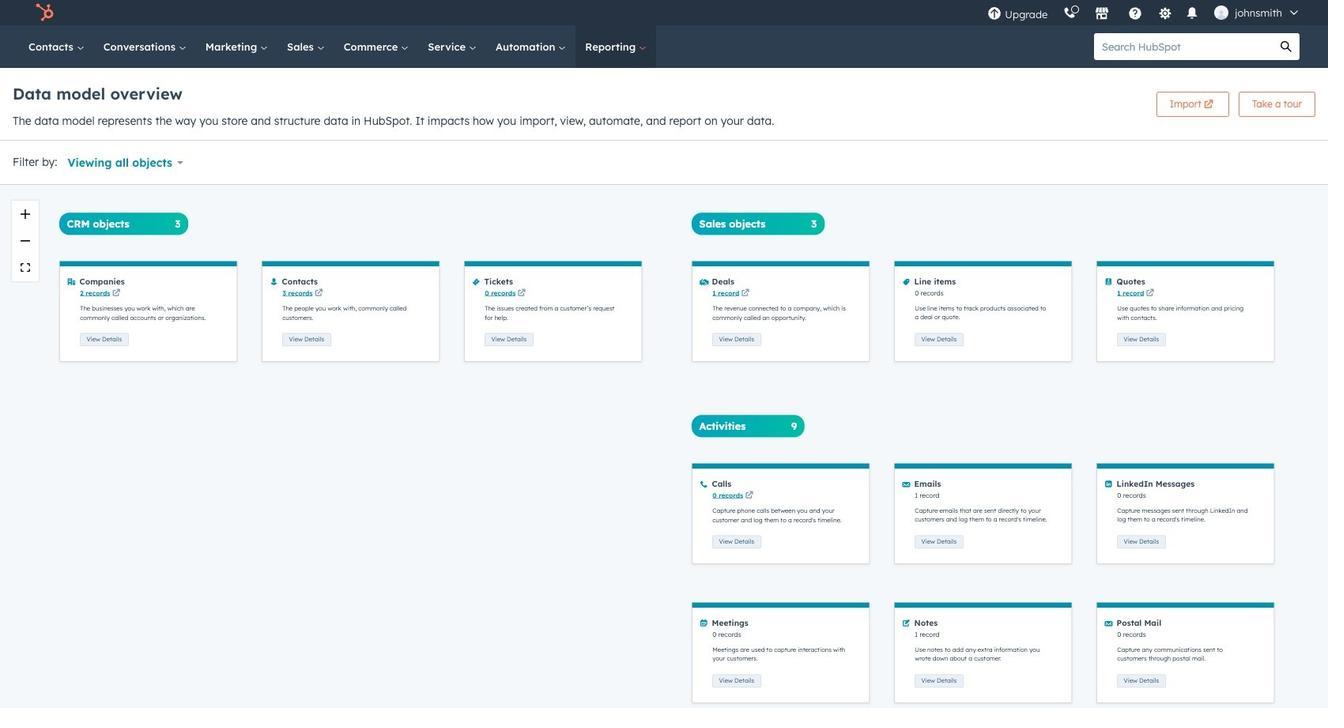 Task type: vqa. For each thing, say whether or not it's contained in the screenshot.
the bottom Are
no



Task type: describe. For each thing, give the bounding box(es) containing it.
zoom in image
[[21, 209, 30, 219]]

Search HubSpot search field
[[1094, 33, 1273, 60]]



Task type: locate. For each thing, give the bounding box(es) containing it.
marketplaces image
[[1095, 7, 1109, 21]]

john smith image
[[1215, 6, 1229, 20]]

fit view image
[[21, 264, 30, 272]]

menu
[[980, 0, 1309, 25]]



